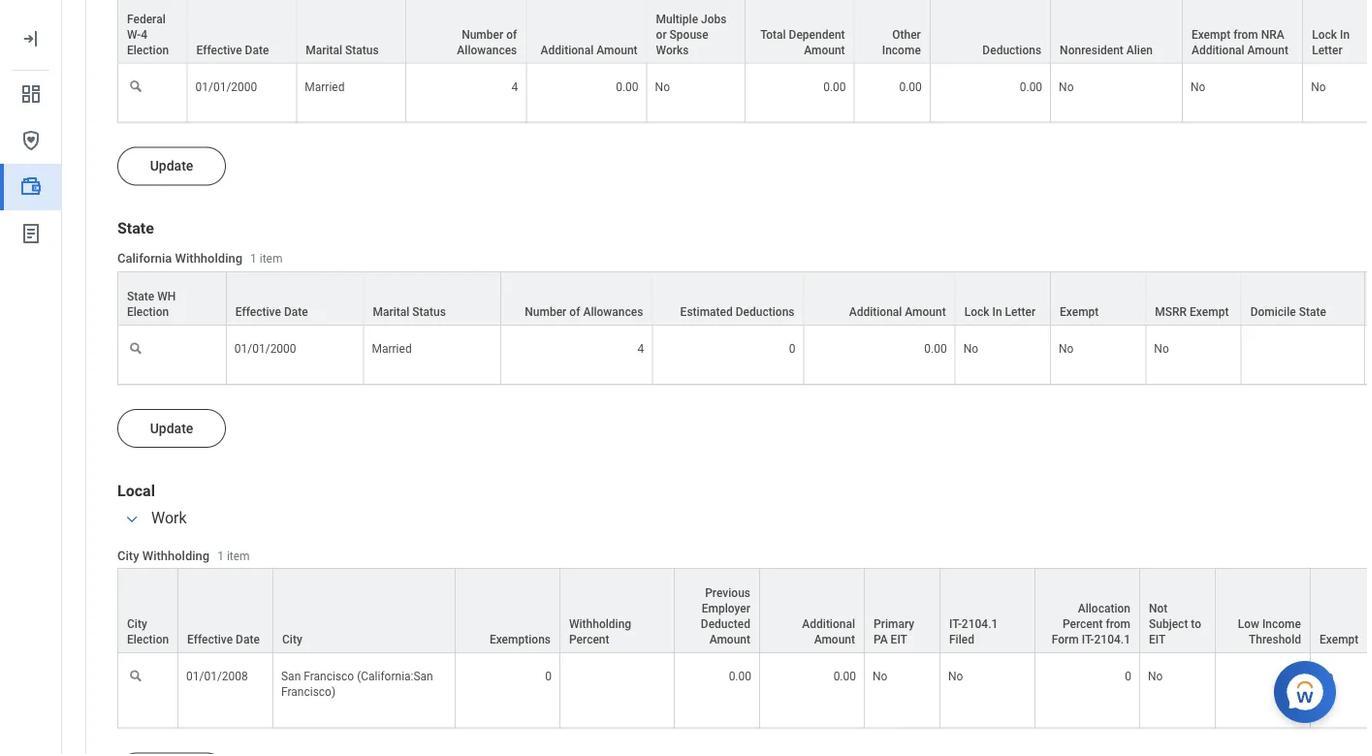 Task type: describe. For each thing, give the bounding box(es) containing it.
san francisco (california:san francisco)
[[281, 670, 433, 699]]

0 horizontal spatial 0
[[545, 670, 552, 684]]

deductions inside popup button
[[983, 43, 1042, 57]]

number for estimated deductions
[[525, 305, 567, 319]]

or
[[656, 28, 667, 41]]

additional for the additional amount popup button to the top
[[541, 43, 594, 57]]

0 vertical spatial married
[[305, 80, 345, 94]]

domicile
[[1251, 305, 1296, 319]]

1 vertical spatial letter
[[1005, 305, 1036, 319]]

effective date column header
[[178, 568, 273, 655]]

additional for middle the additional amount popup button
[[849, 305, 902, 319]]

withholding percent
[[569, 618, 631, 647]]

2 update button from the top
[[117, 409, 226, 448]]

exempt right msrr
[[1190, 305, 1229, 319]]

1 vertical spatial additional amount
[[849, 305, 946, 319]]

estimated deductions
[[680, 305, 795, 319]]

city button
[[273, 569, 455, 653]]

w-
[[127, 28, 141, 41]]

primary pa eit column header
[[865, 568, 941, 655]]

0 vertical spatial additional amount button
[[527, 0, 646, 63]]

effective date button inside column header
[[178, 569, 272, 653]]

item for city withholding
[[227, 549, 250, 563]]

income for other
[[882, 43, 921, 57]]

exempt from nra additional amount
[[1192, 28, 1289, 57]]

01/01/2000 for state wh election
[[234, 342, 296, 356]]

chevron down image
[[120, 513, 144, 527]]

marital status for state wh election
[[373, 305, 446, 319]]

exempt from nra additional amount button
[[1183, 0, 1302, 63]]

(california:san
[[357, 670, 433, 684]]

not subject to eit column header
[[1140, 568, 1216, 655]]

effective date inside column header
[[187, 633, 260, 647]]

exemptions button
[[456, 569, 560, 653]]

it-2104.1 filed button
[[941, 569, 1035, 653]]

threshold
[[1249, 633, 1301, 647]]

additional amount button inside additional amount 'column header'
[[760, 569, 864, 653]]

withholding percent button
[[560, 569, 674, 653]]

row containing previous employer deducted amount
[[117, 568, 1367, 655]]

number of allowances button for additional
[[406, 0, 526, 63]]

other income button
[[855, 0, 930, 63]]

1 update from the top
[[150, 158, 193, 174]]

marital status button for additional amount
[[297, 0, 405, 63]]

california
[[117, 251, 172, 266]]

effective for state wh election
[[235, 305, 281, 319]]

other income
[[882, 28, 921, 57]]

previous
[[705, 587, 751, 600]]

1 horizontal spatial in
[[1340, 28, 1350, 41]]

status for estimated deductions
[[412, 305, 446, 319]]

date for state wh election
[[284, 305, 308, 319]]

1 horizontal spatial lock
[[1312, 28, 1337, 41]]

01/01/2008
[[186, 670, 248, 684]]

previous employer deducted amount button
[[675, 569, 759, 653]]

exemptions
[[490, 633, 551, 647]]

it-2104.1 filed column header
[[941, 568, 1036, 655]]

filed
[[949, 633, 975, 647]]

subject
[[1149, 618, 1188, 631]]

2 horizontal spatial 0
[[1125, 670, 1132, 684]]

primary
[[874, 618, 914, 631]]

francisco)
[[281, 686, 336, 699]]

document alt image
[[19, 222, 43, 245]]

city election
[[127, 618, 169, 647]]

francisco
[[304, 670, 354, 684]]

dependent
[[789, 28, 845, 41]]

federal w-4 election
[[127, 12, 169, 57]]

effective date button for state wh election
[[227, 272, 363, 325]]

from inside allocation percent from form it-2104.1
[[1106, 618, 1131, 631]]

work button
[[151, 509, 187, 527]]

4 row from the top
[[117, 326, 1367, 385]]

marital for state wh election
[[373, 305, 410, 319]]

estimated deductions button
[[653, 272, 803, 325]]

exempt inside 'exempt from nra additional amount'
[[1192, 28, 1231, 41]]

multiple jobs or spouse works button
[[647, 0, 745, 63]]

deductions button
[[931, 0, 1050, 63]]

lock in letter for right lock in letter popup button
[[1312, 28, 1350, 57]]

federal
[[127, 12, 166, 26]]

cell inside the work group
[[560, 654, 675, 729]]

primary pa eit
[[874, 618, 914, 647]]

eit inside the not subject to eit
[[1149, 633, 1166, 647]]

employer
[[702, 602, 751, 616]]

work group
[[117, 508, 1367, 730]]

0 vertical spatial letter
[[1312, 43, 1343, 57]]

marital status button for estimated deductions
[[364, 272, 501, 325]]

city withholding 1 item
[[117, 548, 250, 563]]

state for state wh election
[[127, 290, 154, 303]]

deducted
[[701, 618, 751, 631]]

msrr
[[1155, 305, 1187, 319]]

election inside the state wh election
[[127, 305, 169, 319]]

nra
[[1261, 28, 1285, 41]]

withholding for california withholding
[[175, 251, 242, 266]]

nonresident
[[1060, 43, 1124, 57]]

2104.1 inside it-2104.1 filed
[[962, 618, 998, 631]]

primary pa eit button
[[865, 569, 940, 653]]

previous employer deducted amount
[[701, 587, 751, 647]]

deductions inside popup button
[[736, 305, 795, 319]]

1 vertical spatial lock
[[965, 305, 990, 319]]

not subject to eit button
[[1140, 569, 1215, 653]]

san
[[281, 670, 301, 684]]

4 inside federal w-4 election
[[141, 28, 147, 41]]

previous employer deducted amount column header
[[675, 568, 760, 655]]

amount inside previous employer deducted amount
[[710, 633, 751, 647]]

1 vertical spatial lock in letter button
[[956, 272, 1050, 325]]

number of allowances for estimated deductions
[[525, 305, 643, 319]]

not
[[1149, 602, 1168, 616]]

1 update button from the top
[[117, 147, 226, 186]]

1 vertical spatial in
[[993, 305, 1002, 319]]

1 for city withholding
[[217, 549, 224, 563]]

1 horizontal spatial 0
[[789, 342, 796, 356]]

jobs
[[701, 12, 727, 26]]

allocation percent from form it-2104.1 column header
[[1036, 568, 1140, 655]]

date for federal w-4 election
[[245, 43, 269, 57]]

total
[[760, 28, 786, 41]]

allocation percent from form it-2104.1 button
[[1036, 569, 1139, 653]]

work
[[151, 509, 187, 527]]

exempt left msrr
[[1060, 305, 1099, 319]]

1 horizontal spatial exempt button
[[1311, 569, 1367, 653]]

works
[[656, 43, 689, 57]]

allowances for additional amount
[[457, 43, 517, 57]]

pa
[[874, 633, 888, 647]]

msrr exempt
[[1155, 305, 1229, 319]]

state for state
[[117, 219, 154, 238]]

low income threshold button
[[1216, 569, 1310, 653]]



Task type: vqa. For each thing, say whether or not it's contained in the screenshot.
'media classroom' icon
no



Task type: locate. For each thing, give the bounding box(es) containing it.
0.00
[[616, 80, 639, 94], [824, 80, 846, 94], [899, 80, 922, 94], [1020, 80, 1043, 94], [924, 342, 947, 356], [729, 670, 752, 684], [834, 670, 856, 684], [1280, 670, 1302, 684]]

0 horizontal spatial 1
[[217, 549, 224, 563]]

it-
[[949, 618, 962, 631], [1082, 633, 1094, 647]]

5 row from the top
[[117, 568, 1367, 655]]

number for additional amount
[[462, 28, 504, 41]]

multiple jobs or spouse works
[[656, 12, 727, 57]]

date inside effective date column header
[[236, 633, 260, 647]]

marital status
[[306, 43, 379, 57], [373, 305, 446, 319]]

3 row from the top
[[117, 271, 1367, 326]]

total dependent amount button
[[746, 0, 854, 63]]

0 horizontal spatial 4
[[141, 28, 147, 41]]

1 vertical spatial from
[[1106, 618, 1131, 631]]

0 vertical spatial withholding
[[175, 251, 242, 266]]

2 vertical spatial state
[[1299, 305, 1326, 319]]

cell
[[1242, 326, 1365, 385], [1365, 326, 1367, 385], [560, 654, 675, 729]]

effective date up 01/01/2008
[[187, 633, 260, 647]]

city down chevron down image
[[117, 548, 139, 563]]

1 horizontal spatial it-
[[1082, 633, 1094, 647]]

low income threshold
[[1238, 618, 1301, 647]]

1 horizontal spatial letter
[[1312, 43, 1343, 57]]

1 horizontal spatial allowances
[[583, 305, 643, 319]]

2 election from the top
[[127, 305, 169, 319]]

election down wh
[[127, 305, 169, 319]]

number of allowances button
[[406, 0, 526, 63], [502, 272, 652, 325]]

election
[[127, 43, 169, 57], [127, 305, 169, 319], [127, 633, 169, 647]]

from inside 'exempt from nra additional amount'
[[1234, 28, 1258, 41]]

0 horizontal spatial married element
[[305, 76, 345, 94]]

6 row from the top
[[117, 654, 1367, 729]]

city column header
[[273, 568, 456, 655]]

1 vertical spatial marital status
[[373, 305, 446, 319]]

amount inside 'exempt from nra additional amount'
[[1248, 43, 1289, 57]]

of for estimated deductions
[[570, 305, 580, 319]]

married element
[[305, 76, 345, 94], [372, 338, 412, 356]]

1 vertical spatial marital
[[373, 305, 410, 319]]

exempt
[[1192, 28, 1231, 41], [1060, 305, 1099, 319], [1190, 305, 1229, 319], [1320, 633, 1359, 647]]

0 horizontal spatial exempt button
[[1051, 272, 1146, 325]]

income down other at top right
[[882, 43, 921, 57]]

additional
[[541, 43, 594, 57], [1192, 43, 1245, 57], [849, 305, 902, 319], [802, 618, 855, 631]]

1 horizontal spatial 2104.1
[[1094, 633, 1131, 647]]

it- up filed
[[949, 618, 962, 631]]

federal w-4 election button
[[118, 0, 187, 63]]

lock in letter for bottommost lock in letter popup button
[[965, 305, 1036, 319]]

city up san
[[282, 633, 302, 647]]

0 vertical spatial percent
[[1063, 618, 1103, 631]]

0 horizontal spatial in
[[993, 305, 1002, 319]]

city inside city 'popup button'
[[282, 633, 302, 647]]

0 vertical spatial effective
[[196, 43, 242, 57]]

1 election from the top
[[127, 43, 169, 57]]

1 vertical spatial 4
[[512, 80, 518, 94]]

0 vertical spatial effective date
[[196, 43, 269, 57]]

domicile state
[[1251, 305, 1326, 319]]

2104.1
[[962, 618, 998, 631], [1094, 633, 1131, 647]]

marital
[[306, 43, 342, 57], [373, 305, 410, 319]]

state up the california
[[117, 219, 154, 238]]

percent right exemptions
[[569, 633, 609, 647]]

0 down exemptions
[[545, 670, 552, 684]]

amount
[[597, 43, 638, 57], [804, 43, 845, 57], [1248, 43, 1289, 57], [905, 305, 946, 319], [710, 633, 751, 647], [814, 633, 855, 647]]

1 vertical spatial married
[[372, 342, 412, 356]]

form
[[1052, 633, 1079, 647]]

exempt button
[[1051, 272, 1146, 325], [1311, 569, 1367, 653]]

0 vertical spatial 4
[[141, 28, 147, 41]]

1 eit from the left
[[891, 633, 908, 647]]

1 vertical spatial effective date
[[235, 305, 308, 319]]

allowances for estimated deductions
[[583, 305, 643, 319]]

1 horizontal spatial number
[[525, 305, 567, 319]]

1 vertical spatial city
[[127, 618, 147, 631]]

number inside number of allowances
[[462, 28, 504, 41]]

1 vertical spatial percent
[[569, 633, 609, 647]]

msrr exempt button
[[1147, 272, 1241, 325]]

update
[[150, 158, 193, 174], [150, 420, 193, 436]]

4 for w-
[[512, 80, 518, 94]]

deductions
[[983, 43, 1042, 57], [736, 305, 795, 319]]

0 horizontal spatial number
[[462, 28, 504, 41]]

0 horizontal spatial letter
[[1005, 305, 1036, 319]]

allowances
[[457, 43, 517, 57], [583, 305, 643, 319]]

2 horizontal spatial 4
[[638, 342, 644, 356]]

1 vertical spatial it-
[[1082, 633, 1094, 647]]

state inside domicile state popup button
[[1299, 305, 1326, 319]]

0 horizontal spatial lock
[[965, 305, 990, 319]]

0 vertical spatial marital status button
[[297, 0, 405, 63]]

effective date button
[[188, 0, 296, 63], [227, 272, 363, 325], [178, 569, 272, 653]]

additional inside 'column header'
[[802, 618, 855, 631]]

2104.1 inside allocation percent from form it-2104.1
[[1094, 633, 1131, 647]]

1 row from the top
[[117, 0, 1367, 64]]

effective date down 'california withholding 1 item'
[[235, 305, 308, 319]]

task pay image
[[19, 176, 43, 199]]

row
[[117, 0, 1367, 64], [117, 64, 1367, 123], [117, 271, 1367, 326], [117, 326, 1367, 385], [117, 568, 1367, 655], [117, 654, 1367, 729]]

amount inside total dependent amount
[[804, 43, 845, 57]]

0 horizontal spatial 2104.1
[[962, 618, 998, 631]]

withholding up state wh election 'popup button'
[[175, 251, 242, 266]]

0 vertical spatial date
[[245, 43, 269, 57]]

eit inside primary pa eit
[[891, 633, 908, 647]]

0 horizontal spatial income
[[882, 43, 921, 57]]

from
[[1234, 28, 1258, 41], [1106, 618, 1131, 631]]

status
[[345, 43, 379, 57], [412, 305, 446, 319]]

2104.1 up filed
[[962, 618, 998, 631]]

1 vertical spatial married element
[[372, 338, 412, 356]]

low
[[1238, 618, 1260, 631]]

exempt button left msrr
[[1051, 272, 1146, 325]]

california withholding 1 item
[[117, 251, 283, 266]]

01/01/2000 for federal w-4 election
[[195, 80, 257, 94]]

it-2104.1 filed
[[949, 618, 998, 647]]

married
[[305, 80, 345, 94], [372, 342, 412, 356]]

1 vertical spatial allowances
[[583, 305, 643, 319]]

state right domicile
[[1299, 305, 1326, 319]]

state left wh
[[127, 290, 154, 303]]

percent for withholding
[[569, 633, 609, 647]]

2 vertical spatial city
[[282, 633, 302, 647]]

1 horizontal spatial eit
[[1149, 633, 1166, 647]]

lock in letter
[[1312, 28, 1350, 57], [965, 305, 1036, 319]]

0 vertical spatial state
[[117, 219, 154, 238]]

in
[[1340, 28, 1350, 41], [993, 305, 1002, 319]]

multiple
[[656, 12, 698, 26]]

withholding right the exemptions column header
[[569, 618, 631, 631]]

effective date button for federal w-4 election
[[188, 0, 296, 63]]

item inside 'california withholding 1 item'
[[260, 252, 283, 266]]

allocation percent from form it-2104.1
[[1052, 602, 1131, 647]]

from left the nra
[[1234, 28, 1258, 41]]

update button up the california
[[117, 147, 226, 186]]

0 vertical spatial effective date button
[[188, 0, 296, 63]]

election left effective date column header
[[127, 633, 169, 647]]

item inside 'city withholding 1 item'
[[227, 549, 250, 563]]

effective date for federal w-4 election
[[196, 43, 269, 57]]

number of allowances button for estimated
[[502, 272, 652, 325]]

eit
[[891, 633, 908, 647], [1149, 633, 1166, 647]]

1 vertical spatial additional amount button
[[804, 272, 955, 325]]

estimated
[[680, 305, 733, 319]]

from down allocation
[[1106, 618, 1131, 631]]

nonresident alien button
[[1051, 0, 1182, 63]]

it- right form
[[1082, 633, 1094, 647]]

1 vertical spatial date
[[284, 305, 308, 319]]

marital for federal w-4 election
[[306, 43, 342, 57]]

allocation
[[1078, 602, 1131, 616]]

1 horizontal spatial status
[[412, 305, 446, 319]]

row containing 01/01/2008
[[117, 654, 1367, 729]]

1 vertical spatial number of allowances
[[525, 305, 643, 319]]

percent inside withholding percent
[[569, 633, 609, 647]]

navigation pane region
[[0, 0, 62, 754]]

marital status for federal w-4 election
[[306, 43, 379, 57]]

1 vertical spatial 2104.1
[[1094, 633, 1131, 647]]

2 vertical spatial election
[[127, 633, 169, 647]]

1 horizontal spatial 4
[[512, 80, 518, 94]]

san francisco (california:san francisco) element
[[281, 666, 433, 699]]

1 vertical spatial 01/01/2000
[[234, 342, 296, 356]]

item for california withholding
[[260, 252, 283, 266]]

withholding down work button
[[142, 548, 210, 563]]

effective date for state wh election
[[235, 305, 308, 319]]

wh
[[157, 290, 176, 303]]

benefits image
[[19, 129, 43, 152]]

election down w-
[[127, 43, 169, 57]]

not subject to eit
[[1149, 602, 1202, 647]]

update up local
[[150, 420, 193, 436]]

exempt right threshold
[[1320, 633, 1359, 647]]

withholding
[[175, 251, 242, 266], [142, 548, 210, 563], [569, 618, 631, 631]]

of
[[506, 28, 517, 41], [570, 305, 580, 319]]

state wh election button
[[118, 272, 226, 325]]

additional amount inside 'column header'
[[802, 618, 855, 647]]

0 vertical spatial of
[[506, 28, 517, 41]]

1 horizontal spatial lock in letter button
[[1303, 0, 1367, 63]]

additional amount button
[[527, 0, 646, 63], [804, 272, 955, 325], [760, 569, 864, 653]]

income
[[882, 43, 921, 57], [1263, 618, 1301, 631]]

0 vertical spatial status
[[345, 43, 379, 57]]

number of allowances
[[457, 28, 517, 57], [525, 305, 643, 319]]

city for withholding
[[117, 548, 139, 563]]

0 vertical spatial income
[[882, 43, 921, 57]]

1
[[250, 252, 257, 266], [217, 549, 224, 563]]

1 inside 'city withholding 1 item'
[[217, 549, 224, 563]]

withholding inside popup button
[[569, 618, 631, 631]]

exempt left the nra
[[1192, 28, 1231, 41]]

to
[[1191, 618, 1202, 631]]

2 eit from the left
[[1149, 633, 1166, 647]]

additional amount column header
[[760, 568, 865, 655]]

0 vertical spatial deductions
[[983, 43, 1042, 57]]

1 vertical spatial number of allowances button
[[502, 272, 652, 325]]

0 vertical spatial lock in letter button
[[1303, 0, 1367, 63]]

withholding percent column header
[[560, 568, 675, 655]]

city election column header
[[117, 568, 178, 655]]

percent inside allocation percent from form it-2104.1
[[1063, 618, 1103, 631]]

effective up 01/01/2008
[[187, 633, 233, 647]]

it- inside allocation percent from form it-2104.1
[[1082, 633, 1094, 647]]

0 vertical spatial lock in letter
[[1312, 28, 1350, 57]]

effective down 'california withholding 1 item'
[[235, 305, 281, 319]]

1 horizontal spatial percent
[[1063, 618, 1103, 631]]

deductions right estimated
[[736, 305, 795, 319]]

eit down primary
[[891, 633, 908, 647]]

0 horizontal spatial item
[[227, 549, 250, 563]]

income inside popup button
[[882, 43, 921, 57]]

1 vertical spatial state
[[127, 290, 154, 303]]

effective inside effective date column header
[[187, 633, 233, 647]]

update up the california
[[150, 158, 193, 174]]

state wh election
[[127, 290, 176, 319]]

city inside city election
[[127, 618, 147, 631]]

2 row from the top
[[117, 64, 1367, 123]]

4
[[141, 28, 147, 41], [512, 80, 518, 94], [638, 342, 644, 356]]

row containing federal w-4 election
[[117, 0, 1367, 64]]

domicile state button
[[1242, 272, 1364, 325]]

0 horizontal spatial number of allowances
[[457, 28, 517, 57]]

1 horizontal spatial lock in letter
[[1312, 28, 1350, 57]]

0 vertical spatial additional amount
[[541, 43, 638, 57]]

1 horizontal spatial 1
[[250, 252, 257, 266]]

nonresident alien
[[1060, 43, 1153, 57]]

election inside column header
[[127, 633, 169, 647]]

percent for allocation
[[1063, 618, 1103, 631]]

2104.1 down allocation
[[1094, 633, 1131, 647]]

0 down allocation percent from form it-2104.1
[[1125, 670, 1132, 684]]

0 horizontal spatial deductions
[[736, 305, 795, 319]]

no
[[655, 80, 670, 94], [1059, 80, 1074, 94], [1191, 80, 1206, 94], [1311, 80, 1326, 94], [964, 342, 979, 356], [1059, 342, 1074, 356], [1154, 342, 1169, 356], [873, 670, 888, 684], [948, 670, 963, 684], [1148, 670, 1163, 684], [1319, 670, 1334, 684]]

transformation import image
[[19, 27, 43, 50]]

income inside low income threshold
[[1263, 618, 1301, 631]]

0 vertical spatial number of allowances
[[457, 28, 517, 57]]

local
[[117, 481, 155, 500]]

number of allowances for additional amount
[[457, 28, 517, 57]]

income for low
[[1263, 618, 1301, 631]]

row containing state wh election
[[117, 271, 1367, 326]]

status for additional amount
[[345, 43, 379, 57]]

it- inside it-2104.1 filed
[[949, 618, 962, 631]]

1 horizontal spatial item
[[260, 252, 283, 266]]

other
[[892, 28, 921, 41]]

update button up local
[[117, 409, 226, 448]]

0 horizontal spatial percent
[[569, 633, 609, 647]]

0 vertical spatial 2104.1
[[962, 618, 998, 631]]

0 horizontal spatial it-
[[949, 618, 962, 631]]

1 horizontal spatial married
[[372, 342, 412, 356]]

1 for california withholding
[[250, 252, 257, 266]]

state
[[117, 219, 154, 238], [127, 290, 154, 303], [1299, 305, 1326, 319]]

1 vertical spatial item
[[227, 549, 250, 563]]

1 vertical spatial update
[[150, 420, 193, 436]]

4 for wh
[[638, 342, 644, 356]]

1 horizontal spatial married element
[[372, 338, 412, 356]]

city for election
[[127, 618, 147, 631]]

2 vertical spatial date
[[236, 633, 260, 647]]

item
[[260, 252, 283, 266], [227, 549, 250, 563]]

0 vertical spatial 1
[[250, 252, 257, 266]]

letter
[[1312, 43, 1343, 57], [1005, 305, 1036, 319]]

lock in letter button
[[1303, 0, 1367, 63], [956, 272, 1050, 325]]

effective date right federal w-4 election popup button
[[196, 43, 269, 57]]

1 vertical spatial election
[[127, 305, 169, 319]]

withholding for city withholding
[[142, 548, 210, 563]]

effective for federal w-4 election
[[196, 43, 242, 57]]

exempt inside the work group
[[1320, 633, 1359, 647]]

2 update from the top
[[150, 420, 193, 436]]

0 vertical spatial 01/01/2000
[[195, 80, 257, 94]]

of for additional amount
[[506, 28, 517, 41]]

marital status button
[[297, 0, 405, 63], [364, 272, 501, 325]]

0 vertical spatial in
[[1340, 28, 1350, 41]]

exempt button right threshold
[[1311, 569, 1367, 653]]

1 vertical spatial marital status button
[[364, 272, 501, 325]]

1 vertical spatial exempt button
[[1311, 569, 1367, 653]]

deductions left nonresident on the top right
[[983, 43, 1042, 57]]

0 vertical spatial allowances
[[457, 43, 517, 57]]

eit down "subject"
[[1149, 633, 1166, 647]]

1 horizontal spatial income
[[1263, 618, 1301, 631]]

total dependent amount
[[760, 28, 845, 57]]

3 election from the top
[[127, 633, 169, 647]]

additional amount
[[541, 43, 638, 57], [849, 305, 946, 319], [802, 618, 855, 647]]

city election button
[[118, 569, 177, 653]]

exemptions column header
[[456, 568, 560, 655]]

0 down estimated deductions
[[789, 342, 796, 356]]

additional inside 'exempt from nra additional amount'
[[1192, 43, 1245, 57]]

income up threshold
[[1263, 618, 1301, 631]]

1 vertical spatial number
[[525, 305, 567, 319]]

update button
[[117, 147, 226, 186], [117, 409, 226, 448]]

0 vertical spatial exempt button
[[1051, 272, 1146, 325]]

effective right federal w-4 election popup button
[[196, 43, 242, 57]]

alien
[[1127, 43, 1153, 57]]

1 inside 'california withholding 1 item'
[[250, 252, 257, 266]]

0 horizontal spatial status
[[345, 43, 379, 57]]

city down 'city withholding 1 item'
[[127, 618, 147, 631]]

low income threshold column header
[[1216, 568, 1311, 655]]

1 vertical spatial deductions
[[736, 305, 795, 319]]

spouse
[[670, 28, 709, 41]]

1 vertical spatial of
[[570, 305, 580, 319]]

0 horizontal spatial marital
[[306, 43, 342, 57]]

date
[[245, 43, 269, 57], [284, 305, 308, 319], [236, 633, 260, 647]]

0 horizontal spatial lock in letter
[[965, 305, 1036, 319]]

1 horizontal spatial of
[[570, 305, 580, 319]]

2 vertical spatial additional amount button
[[760, 569, 864, 653]]

percent up form
[[1063, 618, 1103, 631]]

additional for the additional amount popup button in the additional amount 'column header'
[[802, 618, 855, 631]]

0 vertical spatial married element
[[305, 76, 345, 94]]

dashboard image
[[19, 82, 43, 106]]

state inside the state wh election
[[127, 290, 154, 303]]

amount inside additional amount
[[814, 633, 855, 647]]

1 vertical spatial withholding
[[142, 548, 210, 563]]



